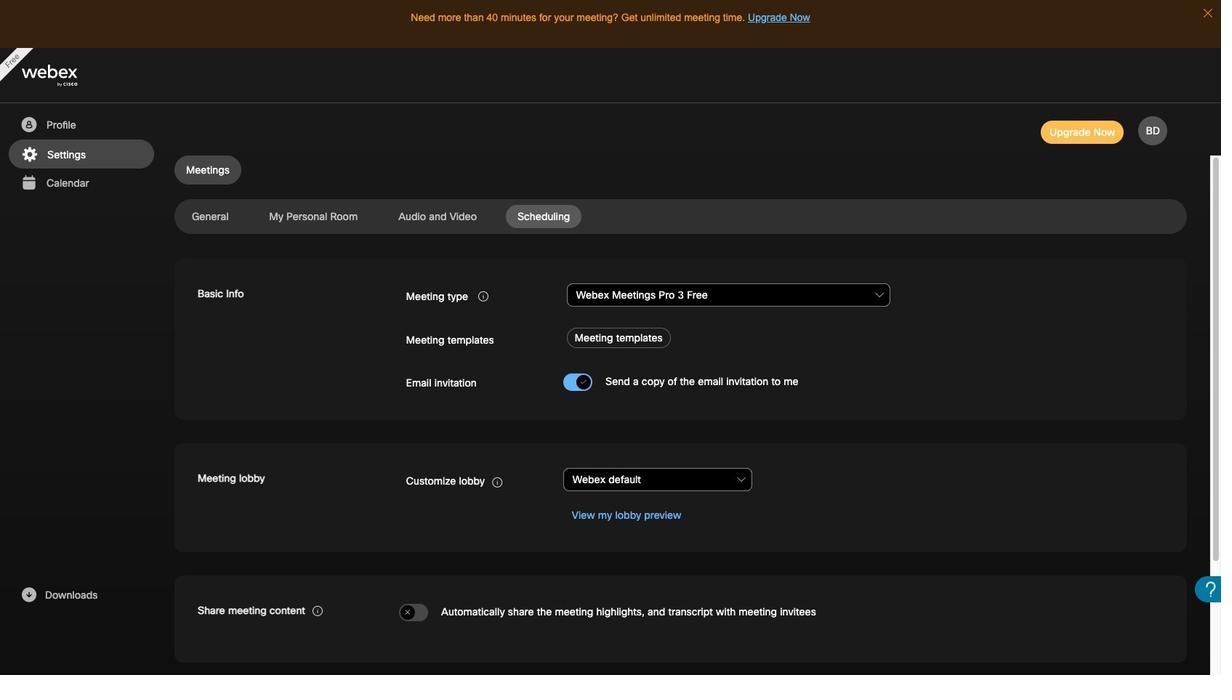 Task type: describe. For each thing, give the bounding box(es) containing it.
1 tab list from the top
[[174, 156, 1187, 185]]

cisco webex image
[[22, 65, 109, 87]]



Task type: vqa. For each thing, say whether or not it's contained in the screenshot.
MDS PEOPLE CIRCLE_FILLED icon at the top left
yes



Task type: locate. For each thing, give the bounding box(es) containing it.
banner
[[0, 48, 1221, 103]]

0 vertical spatial tab list
[[174, 156, 1187, 185]]

mds people circle_filled image
[[20, 116, 38, 134]]

1 vertical spatial tab list
[[174, 205, 1187, 228]]

mds content download_filled image
[[20, 587, 38, 604]]

2 tab list from the top
[[174, 205, 1187, 228]]

tab list
[[174, 156, 1187, 185], [174, 205, 1187, 228]]

mds check_bold image
[[580, 378, 587, 387]]

mds settings_filled image
[[20, 146, 39, 164]]

mds cancel_bold image
[[404, 609, 411, 618]]

mds meetings_filled image
[[20, 174, 38, 192]]



